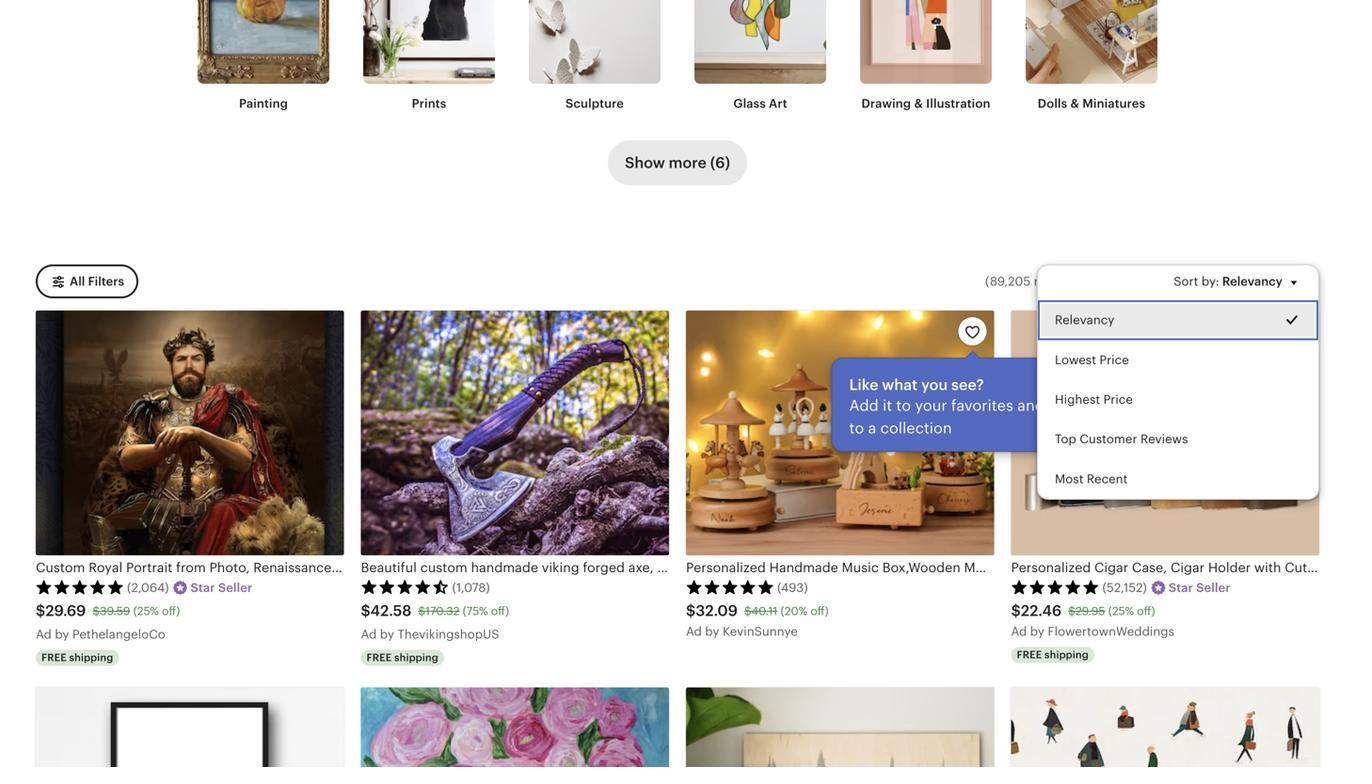 Task type: describe. For each thing, give the bounding box(es) containing it.
(493)
[[778, 581, 808, 595]]

free for 29.69
[[41, 652, 67, 664]]

shipping for 29.69
[[69, 652, 113, 664]]

(
[[986, 274, 990, 288]]

top
[[1055, 432, 1077, 446]]

star for 22.46
[[1169, 581, 1194, 595]]

beautiful custom handmade viking forged axe, groomsmen gift , birthday gift, collectibles axe , gift for him , anniversary gift for husband image
[[361, 311, 669, 555]]

4.5 out of 5 stars image
[[361, 579, 450, 594]]

5 out of 5 stars image for 22.46
[[1012, 579, 1100, 594]]

(2,064)
[[127, 581, 169, 595]]

$ 22.46 $ 29.95 (25% off) a d by flowertownweddings
[[1012, 602, 1175, 639]]

pethelangeloco
[[72, 627, 165, 642]]

by inside $ 32.09 $ 40.11 (20% off) a d by kevinsunnye
[[705, 625, 720, 639]]

(20%
[[781, 605, 808, 618]]

free for 22.46
[[1017, 649, 1042, 661]]

$ inside the $ 42.58 $ 170.32 (75% off)
[[418, 605, 426, 618]]

by down 42.58
[[380, 627, 394, 642]]

d down 42.58
[[369, 627, 377, 642]]

0 horizontal spatial to
[[850, 420, 864, 437]]

show more (6)
[[625, 154, 730, 171]]

filters
[[88, 275, 124, 289]]

highest price
[[1055, 392, 1133, 406]]

29.69
[[45, 602, 86, 619]]

your
[[915, 397, 948, 414]]

illustration
[[926, 96, 991, 110]]

lowest price
[[1055, 353, 1129, 367]]

favorites
[[952, 397, 1014, 414]]

all
[[70, 275, 85, 289]]

a d by pethelangeloco
[[36, 627, 165, 642]]

prints
[[412, 96, 447, 110]]

$ 42.58 $ 170.32 (75% off)
[[361, 602, 509, 619]]

star for 29.69
[[191, 581, 215, 595]]

39.59
[[100, 605, 130, 618]]

(25% for 22.46
[[1109, 605, 1134, 618]]

menu containing relevancy
[[1037, 264, 1320, 500]]

dolls & miniatures
[[1038, 96, 1146, 110]]

peonies in blue and white ginger jar, floral still life, pink peonies,fine art print, "frances" by carolyn shultz image
[[361, 688, 669, 767]]

off) for 22.46
[[1137, 605, 1156, 618]]

painting link
[[198, 0, 329, 112]]

(6)
[[711, 154, 730, 171]]

collection
[[881, 420, 952, 437]]

sort
[[1174, 274, 1199, 288]]

by inside the $ 22.46 $ 29.95 (25% off) a d by flowertownweddings
[[1031, 625, 1045, 639]]

32.09
[[696, 602, 738, 619]]

42.58
[[371, 602, 412, 619]]

( 89,205 results,
[[986, 274, 1077, 288]]

sort by: relevancy
[[1174, 274, 1283, 288]]

lowest
[[1055, 353, 1097, 367]]

price for highest price
[[1104, 392, 1133, 406]]

$ inside $ 29.69 $ 39.59 (25% off)
[[93, 605, 100, 618]]

off) for 29.69
[[162, 605, 180, 618]]

0 vertical spatial relevancy
[[1223, 274, 1283, 288]]

most
[[1055, 472, 1084, 486]]

star seller for 29.69
[[191, 581, 253, 595]]

d down "29.69"
[[44, 627, 52, 642]]

top customer reviews link
[[1038, 419, 1319, 459]]

reviews
[[1141, 432, 1188, 446]]

5 out of 5 stars image for 32.09
[[686, 579, 775, 594]]

relevancy link
[[1038, 300, 1319, 340]]

price for lowest price
[[1100, 353, 1129, 367]]

painting
[[239, 96, 288, 110]]

170.32
[[426, 605, 460, 618]]

a d by thevikingshopus
[[361, 627, 499, 642]]

black cat print painting print cat lover gift cat decor cat art decor wall art home decor cat lover gift unframed select your print image
[[36, 688, 344, 767]]

by down "29.69"
[[55, 627, 69, 642]]

sculpture
[[566, 96, 624, 110]]

5 out of 5 stars image for 29.69
[[36, 579, 124, 594]]

most recent link
[[1038, 459, 1319, 499]]

drawing
[[862, 96, 911, 110]]

star seller for 22.46
[[1169, 581, 1231, 595]]

personalized handmade music box,wooden music box,wooden horse musical carousel,vintage music box,heirloom carousel,baby boy girl shower gift image
[[686, 311, 995, 555]]

it
[[883, 397, 893, 414]]

highest price link
[[1038, 380, 1319, 419]]

5th anniversary gift for him | soundwave art | wood anniversary | voice recording gift image
[[686, 688, 995, 767]]

40.11
[[752, 605, 778, 618]]

by:
[[1202, 274, 1220, 288]]



Task type: vqa. For each thing, say whether or not it's contained in the screenshot.
Star Seller related to 22.46
yes



Task type: locate. For each thing, give the bounding box(es) containing it.
&
[[915, 96, 923, 110], [1071, 96, 1080, 110]]

what
[[882, 376, 918, 393]]

(25% down (2,064) in the bottom of the page
[[133, 605, 159, 618]]

2 horizontal spatial free shipping
[[1017, 649, 1089, 661]]

thevikingshopus
[[398, 627, 499, 642]]

1 horizontal spatial &
[[1071, 96, 1080, 110]]

2 5 out of 5 stars image from the left
[[686, 579, 775, 594]]

price inside 'lowest price' "link"
[[1100, 353, 1129, 367]]

1 horizontal spatial shipping
[[394, 652, 439, 664]]

d inside $ 32.09 $ 40.11 (20% off) a d by kevinsunnye
[[694, 625, 702, 639]]

off) right (20%
[[811, 605, 829, 618]]

d inside the $ 22.46 $ 29.95 (25% off) a d by flowertownweddings
[[1020, 625, 1027, 639]]

2 horizontal spatial shipping
[[1045, 649, 1089, 661]]

free down 22.46
[[1017, 649, 1042, 661]]

price inside highest price link
[[1104, 392, 1133, 406]]

off) inside $ 32.09 $ 40.11 (20% off) a d by kevinsunnye
[[811, 605, 829, 618]]

like
[[850, 376, 879, 393]]

relevancy right "by:"
[[1223, 274, 1283, 288]]

2 off) from the left
[[491, 605, 509, 618]]

1 star from the left
[[191, 581, 215, 595]]

4 off) from the left
[[1137, 605, 1156, 618]]

menu
[[1037, 264, 1320, 500]]

free shipping for 22.46
[[1017, 649, 1089, 661]]

miniatures
[[1083, 96, 1146, 110]]

5 out of 5 stars image up "29.69"
[[36, 579, 124, 594]]

(1,078)
[[452, 581, 490, 595]]

all filters
[[70, 275, 124, 289]]

star
[[191, 581, 215, 595], [1169, 581, 1194, 595]]

d
[[694, 625, 702, 639], [1020, 625, 1027, 639], [44, 627, 52, 642], [369, 627, 377, 642]]

$ 29.69 $ 39.59 (25% off)
[[36, 602, 180, 619]]

drawing & illustration link
[[860, 0, 992, 112]]

customer
[[1080, 432, 1138, 446]]

all filters button
[[36, 265, 138, 299]]

5 out of 5 stars image up 22.46
[[1012, 579, 1100, 594]]

off) inside the $ 22.46 $ 29.95 (25% off) a d by flowertownweddings
[[1137, 605, 1156, 618]]

0 vertical spatial price
[[1100, 353, 1129, 367]]

2 horizontal spatial 5 out of 5 stars image
[[1012, 579, 1100, 594]]

by
[[705, 625, 720, 639], [1031, 625, 1045, 639], [55, 627, 69, 642], [380, 627, 394, 642]]

glass
[[734, 96, 766, 110]]

d down 32.09
[[694, 625, 702, 639]]

(25% for 29.69
[[133, 605, 159, 618]]

free down 42.58
[[367, 652, 392, 664]]

price right lowest
[[1100, 353, 1129, 367]]

glass art link
[[695, 0, 827, 112]]

like what you see? add it to your favorites and save to a collection
[[850, 376, 1081, 437]]

1 vertical spatial to
[[850, 420, 864, 437]]

a inside $ 32.09 $ 40.11 (20% off) a d by kevinsunnye
[[686, 625, 695, 639]]

1 horizontal spatial (25%
[[1109, 605, 1134, 618]]

(25% inside the $ 22.46 $ 29.95 (25% off) a d by flowertownweddings
[[1109, 605, 1134, 618]]

free shipping down a d by pethelangeloco
[[41, 652, 113, 664]]

29.95
[[1076, 605, 1106, 618]]

top customer reviews
[[1055, 432, 1188, 446]]

price
[[1100, 353, 1129, 367], [1104, 392, 1133, 406]]

shipping for 22.46
[[1045, 649, 1089, 661]]

2 seller from the left
[[1197, 581, 1231, 595]]

1 horizontal spatial free shipping
[[367, 652, 439, 664]]

& right drawing
[[915, 96, 923, 110]]

89,205
[[990, 274, 1031, 288]]

results,
[[1034, 274, 1077, 288]]

0 horizontal spatial free
[[41, 652, 67, 664]]

relevancy up lowest price
[[1055, 313, 1115, 327]]

1 horizontal spatial star
[[1169, 581, 1194, 595]]

save
[[1049, 397, 1081, 414]]

tooltip containing like what you see?
[[832, 353, 1114, 452]]

0 horizontal spatial relevancy
[[1055, 313, 1115, 327]]

off)
[[162, 605, 180, 618], [491, 605, 509, 618], [811, 605, 829, 618], [1137, 605, 1156, 618]]

3 off) from the left
[[811, 605, 829, 618]]

free down "29.69"
[[41, 652, 67, 664]]

0 horizontal spatial star
[[191, 581, 215, 595]]

2 horizontal spatial free
[[1017, 649, 1042, 661]]

1 horizontal spatial 5 out of 5 stars image
[[686, 579, 775, 594]]

show more (6) button
[[608, 140, 747, 185]]

1 & from the left
[[915, 96, 923, 110]]

(25% inside $ 29.69 $ 39.59 (25% off)
[[133, 605, 159, 618]]

0 horizontal spatial free shipping
[[41, 652, 113, 664]]

shipping for 42.58
[[394, 652, 439, 664]]

1 star seller from the left
[[191, 581, 253, 595]]

off) for 42.58
[[491, 605, 509, 618]]

show
[[625, 154, 665, 171]]

& for miniatures
[[1071, 96, 1080, 110]]

seller right (2,064) in the bottom of the page
[[218, 581, 253, 595]]

1 off) from the left
[[162, 605, 180, 618]]

free shipping for 42.58
[[367, 652, 439, 664]]

most recent
[[1055, 472, 1128, 486]]

5 out of 5 stars image
[[36, 579, 124, 594], [686, 579, 775, 594], [1012, 579, 1100, 594]]

seller
[[218, 581, 253, 595], [1197, 581, 1231, 595]]

2 star seller from the left
[[1169, 581, 1231, 595]]

shipping down the $ 22.46 $ 29.95 (25% off) a d by flowertownweddings at the bottom of the page
[[1045, 649, 1089, 661]]

flowertownweddings
[[1048, 625, 1175, 639]]

1 (25% from the left
[[133, 605, 159, 618]]

drawing & illustration
[[862, 96, 991, 110]]

free shipping down 22.46
[[1017, 649, 1089, 661]]

a inside the $ 22.46 $ 29.95 (25% off) a d by flowertownweddings
[[1012, 625, 1020, 639]]

5 out of 5 stars image up 32.09
[[686, 579, 775, 594]]

$ 32.09 $ 40.11 (20% off) a d by kevinsunnye
[[686, 602, 829, 639]]

seller right the (52,152) in the right bottom of the page
[[1197, 581, 1231, 595]]

off) for 32.09
[[811, 605, 829, 618]]

free shipping for 29.69
[[41, 652, 113, 664]]

0 horizontal spatial 5 out of 5 stars image
[[36, 579, 124, 594]]

2 & from the left
[[1071, 96, 1080, 110]]

0 horizontal spatial shipping
[[69, 652, 113, 664]]

a
[[868, 420, 877, 437], [686, 625, 695, 639], [1012, 625, 1020, 639], [36, 627, 44, 642], [361, 627, 369, 642]]

0 horizontal spatial &
[[915, 96, 923, 110]]

lowest price link
[[1038, 340, 1319, 380]]

personalized cigar case, cigar holder with cutter, groomsmen cigar case, gift for him, groomsmen gifts, cigar travel case, gift for husband image
[[1012, 311, 1320, 555]]

1 horizontal spatial seller
[[1197, 581, 1231, 595]]

d down 22.46
[[1020, 625, 1027, 639]]

relevancy
[[1223, 274, 1283, 288], [1055, 313, 1115, 327]]

and
[[1018, 397, 1045, 414]]

star seller right the (52,152) in the right bottom of the page
[[1169, 581, 1231, 595]]

1 horizontal spatial relevancy
[[1223, 274, 1283, 288]]

sculpture link
[[529, 0, 661, 112]]

2 (25% from the left
[[1109, 605, 1134, 618]]

you
[[922, 376, 948, 393]]

shipping down "a d by thevikingshopus"
[[394, 652, 439, 664]]

dolls
[[1038, 96, 1068, 110]]

1 vertical spatial relevancy
[[1055, 313, 1115, 327]]

& right dolls
[[1071, 96, 1080, 110]]

a inside like what you see? add it to your favorites and save to a collection
[[868, 420, 877, 437]]

price up top customer reviews
[[1104, 392, 1133, 406]]

highest
[[1055, 392, 1101, 406]]

(52,152)
[[1103, 581, 1147, 595]]

seller for 29.69
[[218, 581, 253, 595]]

to right it
[[897, 397, 911, 414]]

relevancy inside menu
[[1055, 313, 1115, 327]]

star right (2,064) in the bottom of the page
[[191, 581, 215, 595]]

to
[[897, 397, 911, 414], [850, 420, 864, 437]]

add
[[850, 397, 879, 414]]

recent
[[1087, 472, 1128, 486]]

free shipping down "a d by thevikingshopus"
[[367, 652, 439, 664]]

$
[[36, 602, 45, 619], [361, 602, 371, 619], [686, 602, 696, 619], [1012, 602, 1021, 619], [93, 605, 100, 618], [418, 605, 426, 618], [745, 605, 752, 618], [1069, 605, 1076, 618]]

more
[[669, 154, 707, 171]]

glass art
[[734, 96, 788, 110]]

star right the (52,152) in the right bottom of the page
[[1169, 581, 1194, 595]]

dolls & miniatures link
[[1026, 0, 1158, 112]]

custom royal portrait from photo, renaissance portrait, historical portrait, royal portrait, human portrait, custom men women portrait image
[[36, 311, 344, 555]]

art
[[769, 96, 788, 110]]

by down 32.09
[[705, 625, 720, 639]]

3 5 out of 5 stars image from the left
[[1012, 579, 1100, 594]]

prints link
[[363, 0, 495, 112]]

(25% up flowertownweddings
[[1109, 605, 1134, 618]]

off) right "(75%"
[[491, 605, 509, 618]]

to down add
[[850, 420, 864, 437]]

1 horizontal spatial star seller
[[1169, 581, 1231, 595]]

(25%
[[133, 605, 159, 618], [1109, 605, 1134, 618]]

1 horizontal spatial to
[[897, 397, 911, 414]]

1 vertical spatial price
[[1104, 392, 1133, 406]]

star seller
[[191, 581, 253, 595], [1169, 581, 1231, 595]]

0 horizontal spatial seller
[[218, 581, 253, 595]]

(75%
[[463, 605, 488, 618]]

off) inside $ 29.69 $ 39.59 (25% off)
[[162, 605, 180, 618]]

off) down (2,064) in the bottom of the page
[[162, 605, 180, 618]]

2 star from the left
[[1169, 581, 1194, 595]]

1 horizontal spatial free
[[367, 652, 392, 664]]

0 vertical spatial to
[[897, 397, 911, 414]]

off) inside the $ 42.58 $ 170.32 (75% off)
[[491, 605, 509, 618]]

free
[[1017, 649, 1042, 661], [41, 652, 67, 664], [367, 652, 392, 664]]

see?
[[952, 376, 984, 393]]

kevinsunnye
[[723, 625, 798, 639]]

1 seller from the left
[[218, 581, 253, 595]]

0 horizontal spatial (25%
[[133, 605, 159, 618]]

star seller right (2,064) in the bottom of the page
[[191, 581, 253, 595]]

1 5 out of 5 stars image from the left
[[36, 579, 124, 594]]

0 horizontal spatial star seller
[[191, 581, 253, 595]]

by down 22.46
[[1031, 625, 1045, 639]]

tooltip
[[832, 353, 1114, 452]]

22.46
[[1021, 602, 1062, 619]]

seller for 22.46
[[1197, 581, 1231, 595]]

free for 42.58
[[367, 652, 392, 664]]

off) down the (52,152) in the right bottom of the page
[[1137, 605, 1156, 618]]

the station print image
[[1012, 688, 1320, 767]]

& for illustration
[[915, 96, 923, 110]]

shipping
[[1045, 649, 1089, 661], [69, 652, 113, 664], [394, 652, 439, 664]]

shipping down a d by pethelangeloco
[[69, 652, 113, 664]]



